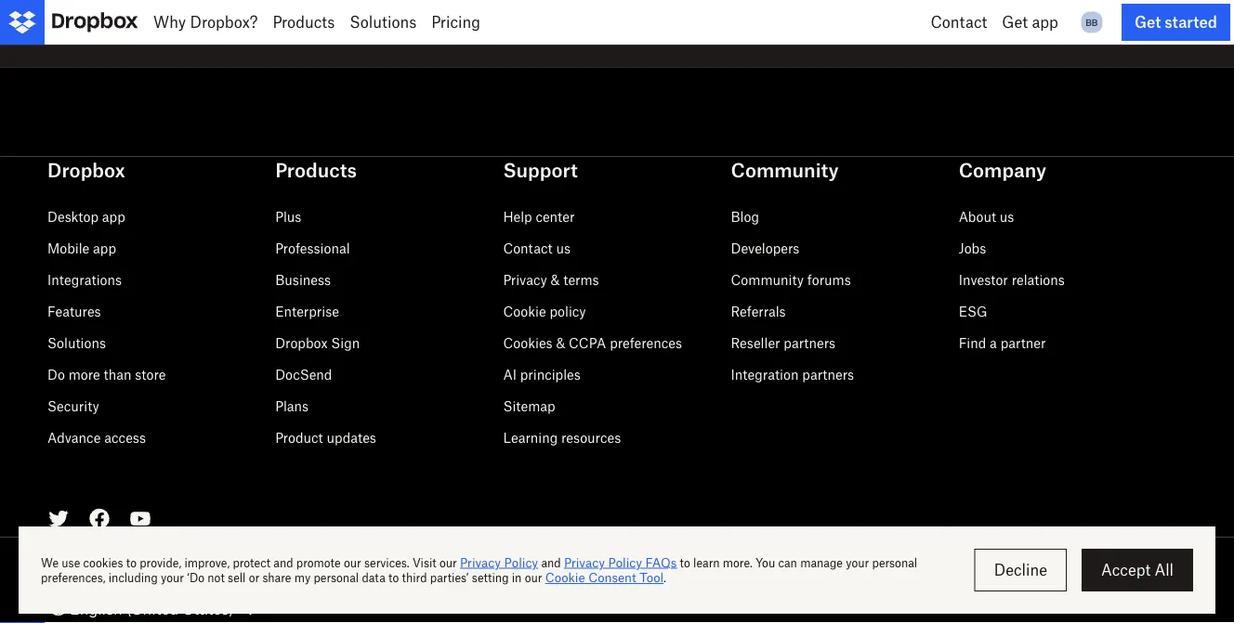 Task type: locate. For each thing, give the bounding box(es) containing it.
partners for integration partners
[[802, 367, 854, 383]]

& left ccpa
[[556, 336, 565, 352]]

business link
[[275, 273, 331, 288]]

sitemap link
[[503, 399, 556, 415]]

contact up privacy
[[503, 241, 553, 257]]

mobile app link
[[47, 241, 116, 257]]

0 vertical spatial app
[[1032, 13, 1059, 31]]

terms
[[564, 273, 599, 288]]

1 vertical spatial community
[[731, 273, 804, 288]]

solutions left 'pricing'
[[350, 13, 417, 31]]

partners down reseller partners link
[[802, 367, 854, 383]]

learning resources
[[503, 431, 621, 446]]

do more than store link
[[47, 367, 166, 383]]

1 horizontal spatial get
[[1135, 13, 1161, 31]]

0 vertical spatial &
[[551, 273, 560, 288]]

products inside products popup button
[[273, 13, 335, 31]]

1 horizontal spatial contact
[[931, 13, 987, 31]]

reseller
[[731, 336, 780, 352]]

integration
[[731, 367, 799, 383]]

cookies & ccpa preferences link
[[503, 336, 682, 352]]

pricing link
[[424, 0, 488, 45]]

1 vertical spatial app
[[102, 209, 125, 225]]

app left bb
[[1032, 13, 1059, 31]]

jobs link
[[959, 241, 987, 257]]

&
[[551, 273, 560, 288], [556, 336, 565, 352]]

us
[[1000, 209, 1015, 225], [556, 241, 571, 257]]

1 horizontal spatial us
[[1000, 209, 1015, 225]]

community
[[731, 159, 839, 182], [731, 273, 804, 288]]

advance access
[[47, 431, 146, 446]]

about
[[959, 209, 997, 225]]

2 vertical spatial app
[[93, 241, 116, 257]]

investor relations link
[[959, 273, 1065, 288]]

1 vertical spatial partners
[[802, 367, 854, 383]]

cookie
[[503, 304, 546, 320]]

dropbox up 'desktop app' link
[[47, 159, 125, 182]]

find a partner
[[959, 336, 1046, 352]]

get app button
[[995, 0, 1066, 45]]

partner
[[1001, 336, 1046, 352]]

us down center
[[556, 241, 571, 257]]

solutions link
[[47, 336, 106, 352]]

privacy
[[503, 273, 547, 288]]

integration partners link
[[731, 367, 854, 383]]

1 vertical spatial contact
[[503, 241, 553, 257]]

cookies & ccpa preferences
[[503, 336, 682, 352]]

contact us
[[503, 241, 571, 257]]

company
[[959, 159, 1047, 182]]

dropbox sign
[[275, 336, 360, 352]]

1 horizontal spatial dropbox
[[275, 336, 328, 352]]

find a partner link
[[959, 336, 1046, 352]]

jobs
[[959, 241, 987, 257]]

0 vertical spatial community
[[731, 159, 839, 182]]

cookie policy link
[[503, 304, 586, 320]]

app for desktop app
[[102, 209, 125, 225]]

integrations link
[[47, 273, 122, 288]]

enterprise link
[[275, 304, 339, 320]]

get left started
[[1135, 13, 1161, 31]]

english (united states)
[[70, 601, 234, 619]]

1 community from the top
[[731, 159, 839, 182]]

(united
[[126, 601, 179, 619]]

get inside popup button
[[1002, 13, 1028, 31]]

0 vertical spatial partners
[[784, 336, 836, 352]]

forums
[[808, 273, 851, 288]]

dropbox
[[47, 159, 125, 182], [275, 336, 328, 352]]

solutions down features link
[[47, 336, 106, 352]]

support
[[503, 159, 578, 182]]

0 vertical spatial contact
[[931, 13, 987, 31]]

1 vertical spatial &
[[556, 336, 565, 352]]

0 horizontal spatial dropbox
[[47, 159, 125, 182]]

learning resources link
[[503, 431, 621, 446]]

contact left get app
[[931, 13, 987, 31]]

relations
[[1012, 273, 1065, 288]]

desktop
[[47, 209, 99, 225]]

products up plus
[[275, 159, 357, 182]]

professional
[[275, 241, 350, 257]]

community up blog link
[[731, 159, 839, 182]]

preferences
[[610, 336, 682, 352]]

bb
[[1086, 16, 1098, 28]]

footer
[[0, 112, 1234, 624]]

mobile app
[[47, 241, 116, 257]]

developers
[[731, 241, 800, 257]]

plans
[[275, 399, 309, 415]]

dropbox for dropbox
[[47, 159, 125, 182]]

about us
[[959, 209, 1015, 225]]

us right about
[[1000, 209, 1015, 225]]

mobile
[[47, 241, 90, 257]]

get right the contact 'popup button'
[[1002, 13, 1028, 31]]

0 horizontal spatial get
[[1002, 13, 1028, 31]]

2 community from the top
[[731, 273, 804, 288]]

community down developers at the top
[[731, 273, 804, 288]]

help
[[503, 209, 532, 225]]

contact inside 'popup button'
[[931, 13, 987, 31]]

1 horizontal spatial solutions
[[350, 13, 417, 31]]

0 horizontal spatial solutions
[[47, 336, 106, 352]]

get app
[[1002, 13, 1059, 31]]

do more than store
[[47, 367, 166, 383]]

dropbox up docsend link
[[275, 336, 328, 352]]

0 vertical spatial solutions
[[350, 13, 417, 31]]

partners
[[784, 336, 836, 352], [802, 367, 854, 383]]

0 vertical spatial products
[[273, 13, 335, 31]]

0 horizontal spatial us
[[556, 241, 571, 257]]

0 vertical spatial dropbox
[[47, 159, 125, 182]]

app right desktop
[[102, 209, 125, 225]]

contact button
[[923, 0, 995, 45]]

1 vertical spatial dropbox
[[275, 336, 328, 352]]

plus
[[275, 209, 302, 225]]

solutions
[[350, 13, 417, 31], [47, 336, 106, 352]]

app inside get app popup button
[[1032, 13, 1059, 31]]

english (united states) button
[[47, 598, 264, 621]]

integration partners
[[731, 367, 854, 383]]

products left the solutions popup button
[[273, 13, 335, 31]]

dropbox for dropbox sign
[[275, 336, 328, 352]]

0 horizontal spatial contact
[[503, 241, 553, 257]]

reseller partners link
[[731, 336, 836, 352]]

policy
[[550, 304, 586, 320]]

& left terms at the top of page
[[551, 273, 560, 288]]

privacy & terms link
[[503, 273, 599, 288]]

1 vertical spatial solutions
[[47, 336, 106, 352]]

partners up integration partners link
[[784, 336, 836, 352]]

investor
[[959, 273, 1008, 288]]

app for mobile app
[[93, 241, 116, 257]]

1 vertical spatial us
[[556, 241, 571, 257]]

0 vertical spatial us
[[1000, 209, 1015, 225]]

app right mobile
[[93, 241, 116, 257]]

solutions button
[[342, 0, 424, 45]]

esg link
[[959, 304, 988, 320]]

us for about us
[[1000, 209, 1015, 225]]

states)
[[183, 601, 234, 619]]



Task type: describe. For each thing, give the bounding box(es) containing it.
partners for reseller partners
[[784, 336, 836, 352]]

contact for contact us
[[503, 241, 553, 257]]

advance
[[47, 431, 101, 446]]

why
[[153, 13, 186, 31]]

get for get app
[[1002, 13, 1028, 31]]

english
[[70, 601, 122, 619]]

us for contact us
[[556, 241, 571, 257]]

developers link
[[731, 241, 800, 257]]

contact for contact
[[931, 13, 987, 31]]

advance access link
[[47, 431, 146, 446]]

than
[[104, 367, 131, 383]]

features link
[[47, 304, 101, 320]]

dropbox?
[[190, 13, 258, 31]]

product updates
[[275, 431, 376, 446]]

started
[[1165, 13, 1218, 31]]

business
[[275, 273, 331, 288]]

privacy & terms
[[503, 273, 599, 288]]

resources
[[561, 431, 621, 446]]

cookie policy
[[503, 304, 586, 320]]

cookies
[[503, 336, 553, 352]]

community forums link
[[731, 273, 851, 288]]

community for community forums
[[731, 273, 804, 288]]

why dropbox?
[[153, 13, 258, 31]]

security
[[47, 399, 99, 415]]

get started
[[1135, 13, 1218, 31]]

investor relations
[[959, 273, 1065, 288]]

product
[[275, 431, 323, 446]]

principles
[[520, 367, 581, 383]]

sign
[[331, 336, 360, 352]]

do
[[47, 367, 65, 383]]

& for terms
[[551, 273, 560, 288]]

footer containing dropbox
[[0, 112, 1234, 624]]

center
[[536, 209, 575, 225]]

features
[[47, 304, 101, 320]]

desktop app
[[47, 209, 125, 225]]

security link
[[47, 399, 99, 415]]

professional link
[[275, 241, 350, 257]]

solutions inside footer
[[47, 336, 106, 352]]

enterprise
[[275, 304, 339, 320]]

dropbox sign link
[[275, 336, 360, 352]]

get for get started
[[1135, 13, 1161, 31]]

updates
[[327, 431, 376, 446]]

ai principles link
[[503, 367, 581, 383]]

1 vertical spatial products
[[275, 159, 357, 182]]

desktop app link
[[47, 209, 125, 225]]

reseller partners
[[731, 336, 836, 352]]

referrals link
[[731, 304, 786, 320]]

ai principles
[[503, 367, 581, 383]]

app for get app
[[1032, 13, 1059, 31]]

help center link
[[503, 209, 575, 225]]

integrations
[[47, 273, 122, 288]]

get started link
[[1122, 4, 1231, 41]]

contact us link
[[503, 241, 571, 257]]

about us link
[[959, 209, 1015, 225]]

products button
[[265, 0, 342, 45]]

ccpa
[[569, 336, 606, 352]]

access
[[104, 431, 146, 446]]

blog link
[[731, 209, 760, 225]]

pricing
[[432, 13, 481, 31]]

solutions inside popup button
[[350, 13, 417, 31]]

& for ccpa
[[556, 336, 565, 352]]

esg
[[959, 304, 988, 320]]

ai
[[503, 367, 517, 383]]

blog
[[731, 209, 760, 225]]

a
[[990, 336, 997, 352]]

referrals
[[731, 304, 786, 320]]

bb button
[[1077, 7, 1107, 37]]

more
[[68, 367, 100, 383]]

docsend
[[275, 367, 332, 383]]

plus link
[[275, 209, 302, 225]]

store
[[135, 367, 166, 383]]

why dropbox? button
[[146, 0, 265, 45]]

find
[[959, 336, 987, 352]]

plans link
[[275, 399, 309, 415]]

learning
[[503, 431, 558, 446]]

community for community
[[731, 159, 839, 182]]



Task type: vqa. For each thing, say whether or not it's contained in the screenshot.
INTEGRATION PARTNERS
yes



